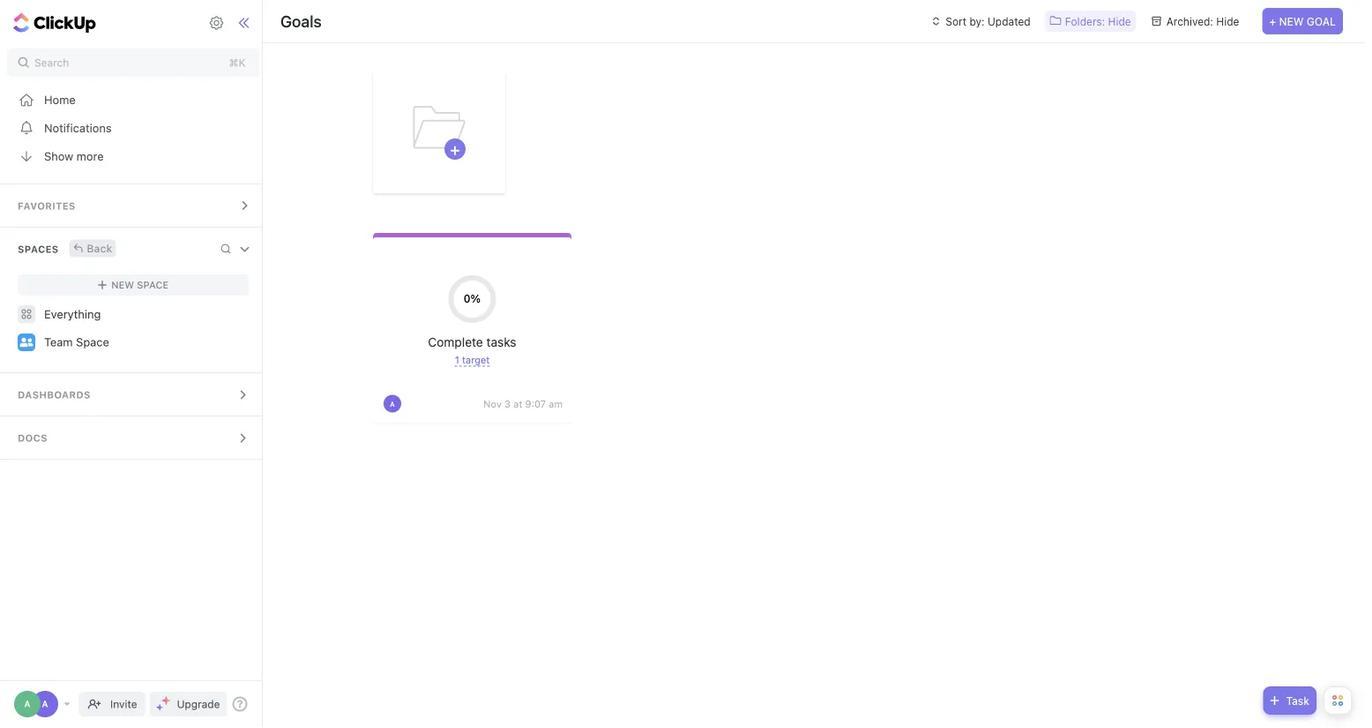 Task type: describe. For each thing, give the bounding box(es) containing it.
folders:
[[1066, 15, 1106, 27]]

goals
[[281, 11, 322, 30]]

at
[[514, 398, 523, 409]]

⌘k
[[229, 56, 246, 69]]

space for team space
[[76, 335, 109, 349]]

goal
[[1307, 15, 1337, 27]]

home link
[[0, 86, 267, 114]]

hide for folders: hide
[[1109, 15, 1132, 27]]

space for new space
[[137, 279, 169, 291]]

spaces
[[18, 244, 59, 255]]

home
[[44, 93, 76, 106]]

sparkle svg 1 image
[[162, 696, 171, 705]]

tasks
[[487, 334, 517, 349]]

9:07
[[525, 398, 546, 409]]

favorites button
[[0, 184, 267, 227]]

invite
[[110, 698, 137, 710]]

complete tasks 1 target
[[428, 334, 517, 366]]

new space
[[111, 279, 169, 291]]

folders: hide
[[1066, 15, 1132, 27]]

everything link
[[0, 300, 267, 328]]

user friends image
[[20, 337, 33, 348]]

team
[[44, 335, 73, 349]]

1 horizontal spatial a
[[42, 699, 48, 709]]

sparkle svg 2 image
[[157, 704, 163, 711]]

team space link
[[44, 328, 251, 356]]

upgrade
[[177, 698, 220, 710]]

new inside sidebar navigation
[[111, 279, 134, 291]]

task
[[1287, 694, 1310, 707]]

nov
[[484, 398, 502, 409]]

am
[[549, 398, 563, 409]]

dashboards
[[18, 389, 91, 401]]

target
[[462, 354, 490, 366]]

notifications
[[44, 121, 112, 135]]

+ new goal
[[1270, 15, 1337, 27]]

search
[[34, 56, 69, 69]]

upgrade link
[[150, 692, 227, 716]]



Task type: vqa. For each thing, say whether or not it's contained in the screenshot.
the leftmost 'Assignees'
no



Task type: locate. For each thing, give the bounding box(es) containing it.
sort by: updated button
[[925, 11, 1036, 32]]

0 horizontal spatial +
[[450, 139, 460, 158]]

sidebar settings image
[[209, 15, 225, 31]]

show more
[[44, 150, 104, 163]]

more
[[76, 150, 104, 163]]

nov 3 at 9:07 am
[[484, 398, 563, 409]]

0 horizontal spatial new
[[111, 279, 134, 291]]

new left goal
[[1280, 15, 1305, 27]]

1 vertical spatial +
[[450, 139, 460, 158]]

hide
[[1109, 15, 1132, 27], [1217, 15, 1240, 27]]

2 hide from the left
[[1217, 15, 1240, 27]]

0 vertical spatial new
[[1280, 15, 1305, 27]]

show
[[44, 150, 73, 163]]

1
[[455, 354, 459, 366]]

a
[[390, 400, 395, 408], [24, 699, 30, 709], [42, 699, 48, 709]]

a button
[[382, 393, 403, 414]]

by:
[[970, 15, 985, 27]]

back link
[[69, 240, 116, 257]]

sort
[[946, 15, 967, 27]]

hide for archived: hide
[[1217, 15, 1240, 27]]

back
[[87, 242, 112, 255]]

space up everything link
[[137, 279, 169, 291]]

1 horizontal spatial hide
[[1217, 15, 1240, 27]]

1 horizontal spatial space
[[137, 279, 169, 291]]

0 vertical spatial space
[[137, 279, 169, 291]]

0 horizontal spatial a
[[24, 699, 30, 709]]

0 horizontal spatial hide
[[1109, 15, 1132, 27]]

team space
[[44, 335, 109, 349]]

0 horizontal spatial space
[[76, 335, 109, 349]]

0 vertical spatial +
[[1270, 15, 1277, 27]]

1 hide from the left
[[1109, 15, 1132, 27]]

everything
[[44, 307, 101, 321]]

+
[[1270, 15, 1277, 27], [450, 139, 460, 158]]

sidebar navigation
[[0, 0, 267, 727]]

1 horizontal spatial new
[[1280, 15, 1305, 27]]

sort by: updated
[[946, 15, 1031, 27]]

1 horizontal spatial +
[[1270, 15, 1277, 27]]

3
[[505, 398, 511, 409]]

new
[[1280, 15, 1305, 27], [111, 279, 134, 291]]

docs
[[18, 432, 48, 444]]

space right the team
[[76, 335, 109, 349]]

+ for + new goal
[[1270, 15, 1277, 27]]

a inside a dropdown button
[[390, 400, 395, 408]]

complete
[[428, 334, 483, 349]]

+ for +
[[450, 139, 460, 158]]

hide right folders:
[[1109, 15, 1132, 27]]

space
[[137, 279, 169, 291], [76, 335, 109, 349]]

2 horizontal spatial a
[[390, 400, 395, 408]]

hide right archived: on the top right of the page
[[1217, 15, 1240, 27]]

archived: hide
[[1167, 15, 1240, 27]]

updated
[[988, 15, 1031, 27]]

new up everything link
[[111, 279, 134, 291]]

favorites
[[18, 200, 76, 212]]

1 vertical spatial new
[[111, 279, 134, 291]]

archived:
[[1167, 15, 1214, 27]]

1 vertical spatial space
[[76, 335, 109, 349]]

notifications link
[[0, 114, 267, 142]]



